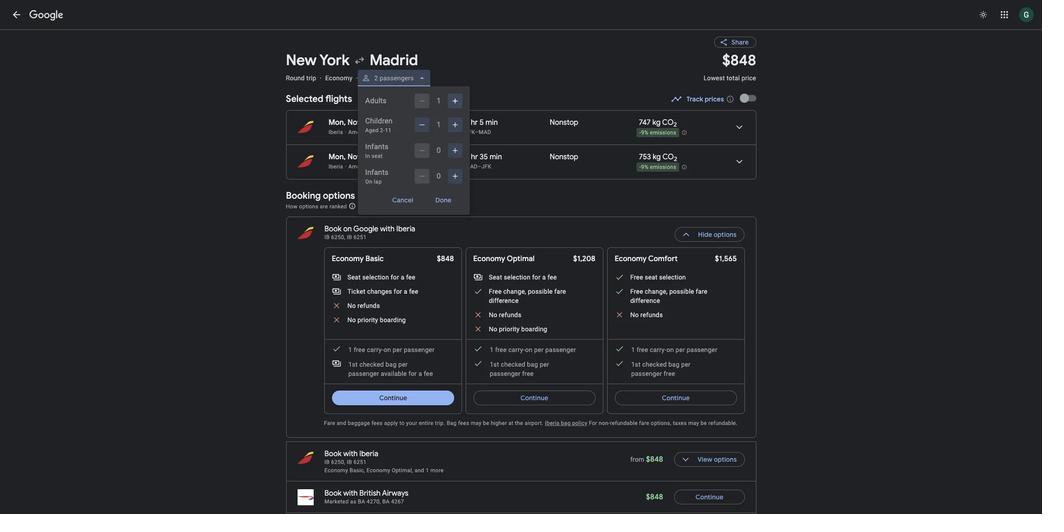 Task type: locate. For each thing, give the bounding box(es) containing it.
fare for $1,208
[[554, 288, 566, 295]]

12:30 pm
[[381, 153, 411, 162]]

1 vertical spatial nov
[[348, 153, 361, 162]]

2 fees from the left
[[458, 420, 469, 427]]

1 free change, possible fare difference from the left
[[489, 288, 566, 305]]

free for basic
[[354, 346, 365, 354]]

airways, down 12:30 pm
[[394, 164, 415, 170]]

free down economy comfort
[[630, 274, 643, 281]]

co right 747
[[662, 118, 674, 127]]

options for how
[[299, 203, 318, 210]]

hr inside 7 hr 5 min jfk – mad
[[471, 118, 478, 127]]

with for british
[[343, 489, 358, 498]]

trip.
[[435, 420, 445, 427]]

done
[[436, 196, 452, 204]]

1 horizontal spatial selection
[[504, 274, 531, 281]]

1 emissions from the top
[[650, 130, 677, 136]]

2 nonstop from the top
[[550, 153, 578, 162]]

finnair down arrival time: 3:05 pm. text box
[[417, 164, 435, 170]]

no for basic
[[348, 302, 356, 310]]

economy for economy basic, economy optimal, and 1 more
[[325, 468, 348, 474]]

marketed
[[325, 499, 349, 505]]

2 selection from the left
[[504, 274, 531, 281]]

1 mon, from the top
[[329, 118, 346, 127]]

hide options
[[698, 231, 737, 239]]

2 nov from the top
[[348, 153, 361, 162]]

no refunds for optimal
[[489, 311, 522, 319]]

finnair
[[417, 129, 435, 136], [417, 164, 435, 170]]

selection for basic
[[362, 274, 389, 281]]

free change, possible fare difference for economy comfort
[[630, 288, 708, 305]]

no priority boarding for optimal
[[489, 326, 547, 333]]

emissions down 753 kg co 2
[[650, 164, 677, 171]]

Flight numbers IB 6250, IB 6251 text field
[[325, 459, 367, 466]]

co inside 747 kg co 2
[[662, 118, 674, 127]]

6251 inside 'book with iberia ib 6250, ib 6251'
[[354, 459, 367, 466]]

finnair down 6:05 am
[[417, 129, 435, 136]]

0 vertical spatial book
[[325, 225, 342, 234]]

for right available
[[409, 370, 417, 378]]

refunds for comfort
[[641, 311, 663, 319]]

options inside dropdown button
[[714, 456, 737, 464]]

None text field
[[704, 51, 756, 90]]

hr for 8
[[471, 153, 478, 162]]

2 carry- from the left
[[509, 346, 525, 354]]

1 vertical spatial book
[[325, 450, 342, 459]]

2 seat from the left
[[489, 274, 502, 281]]

no refunds for comfort
[[630, 311, 663, 319]]

1 american, from the top
[[348, 129, 374, 136]]

0 vertical spatial american,
[[348, 129, 374, 136]]

- for 753 kg co
[[640, 164, 641, 171]]

0 vertical spatial american, british airways, finnair
[[348, 129, 435, 136]]

continue button up taxes
[[615, 387, 737, 409]]

seat right in
[[372, 153, 383, 159]]

1 horizontal spatial 1 free carry-on per passenger
[[490, 346, 576, 354]]

options right view
[[714, 456, 737, 464]]

jfk inside 7 hr 5 min jfk – mad
[[465, 129, 475, 136]]

Flight numbers IB 6250, IB 6251 text field
[[325, 234, 367, 241]]

1 change, from the left
[[503, 288, 526, 295]]

possible down 'free seat selection'
[[669, 288, 694, 295]]

1 horizontal spatial possible
[[669, 288, 694, 295]]

1 0 from the top
[[437, 146, 441, 155]]

2 -9% emissions from the top
[[640, 164, 677, 171]]

-9% emissions down 753 kg co 2
[[640, 164, 677, 171]]

carry- for optimal
[[509, 346, 525, 354]]

1 horizontal spatial free change, possible fare difference
[[630, 288, 708, 305]]

0 horizontal spatial first checked bag per passenger is free element
[[473, 359, 581, 379]]

refunds
[[358, 302, 380, 310], [499, 311, 522, 319], [641, 311, 663, 319]]

book for book on google with iberia
[[325, 225, 342, 234]]

nonstop flight. element
[[550, 118, 578, 129], [550, 153, 578, 163]]

0 vertical spatial co
[[662, 118, 674, 127]]

iberia down cancel
[[396, 225, 415, 234]]

mon, inside departing flight on monday, november 13. leaves john f. kennedy international airport at 5:00 pm on monday, november 13 and arrives at adolfo suárez madrid–barajas airport at 6:05 am on tuesday, november 14. element
[[329, 118, 346, 127]]

economy down york
[[325, 74, 353, 82]]

children aged 2-11
[[365, 117, 393, 134]]

number of passengers dialog
[[358, 86, 470, 215]]

british inside book with british airways marketed as ba 4270, ba 4267
[[360, 489, 381, 498]]

boarding for economy optimal
[[521, 326, 547, 333]]

fare for $1,565
[[696, 288, 708, 295]]

2 horizontal spatial refunds
[[641, 311, 663, 319]]

0 horizontal spatial 1st
[[348, 361, 358, 368]]

1 6250, from the top
[[331, 234, 345, 241]]

bag
[[386, 361, 397, 368], [527, 361, 538, 368], [669, 361, 680, 368], [561, 420, 571, 427]]

selection down comfort on the right of the page
[[659, 274, 686, 281]]

difference for optimal
[[489, 297, 519, 305]]

american, british airways, finnair
[[348, 129, 435, 136], [348, 164, 435, 170]]

american, for 13
[[348, 129, 374, 136]]

2 inside 747 kg co 2
[[674, 121, 677, 129]]

finnair for 7 hr 5 min
[[417, 129, 435, 136]]

– inside 5:00 pm – 6:05 am +1
[[409, 118, 413, 127]]

1 difference from the left
[[489, 297, 519, 305]]

0 horizontal spatial may
[[471, 420, 482, 427]]

priority for optimal
[[499, 326, 520, 333]]

1 vertical spatial 6251
[[354, 459, 367, 466]]

selected flights
[[286, 93, 352, 105]]

0 vertical spatial min
[[486, 118, 498, 127]]

seat selection for a fee down optimal
[[489, 274, 557, 281]]

with inside book with british airways marketed as ba 4270, ba 4267
[[343, 489, 358, 498]]

kg right 753
[[653, 153, 661, 162]]

for up ticket changes for a fee
[[391, 274, 399, 281]]

a inside 1st checked bag per passenger available for a fee
[[419, 370, 422, 378]]

2 checked from the left
[[501, 361, 525, 368]]

your
[[406, 420, 417, 427]]

basic,
[[350, 468, 365, 474]]

change,
[[503, 288, 526, 295], [645, 288, 668, 295]]

Departure time: 5:00 PM. text field
[[379, 118, 407, 127]]

0 vertical spatial kg
[[653, 118, 661, 127]]

1 vertical spatial mon,
[[329, 153, 346, 162]]

0 vertical spatial with
[[380, 225, 395, 234]]

- for 747 kg co
[[640, 130, 641, 136]]

with up the as
[[343, 489, 358, 498]]

view options
[[698, 456, 737, 464]]

 image
[[320, 74, 322, 82], [356, 74, 358, 82]]

1 horizontal spatial  image
[[356, 74, 358, 82]]

more
[[431, 468, 444, 474]]

jfk down 7
[[465, 129, 475, 136]]

0 horizontal spatial carry-
[[367, 346, 384, 354]]

mon, for mon, nov 20
[[329, 153, 346, 162]]

book inside 'book with iberia ib 6250, ib 6251'
[[325, 450, 342, 459]]

ba left the 4267
[[382, 499, 390, 505]]

continue button
[[332, 387, 454, 409], [473, 387, 596, 409], [615, 387, 737, 409], [674, 486, 745, 509]]

1 6251 from the top
[[354, 234, 367, 241]]

2 hr from the top
[[471, 153, 478, 162]]

british down departing flight on monday, november 13. leaves john f. kennedy international airport at 5:00 pm on monday, november 13 and arrives at adolfo suárez madrid–barajas airport at 6:05 am on tuesday, november 14. element
[[376, 129, 392, 136]]

emissions
[[650, 130, 677, 136], [650, 164, 677, 171]]

1 horizontal spatial seat
[[489, 274, 502, 281]]

1 vertical spatial priority
[[499, 326, 520, 333]]

min right 5
[[486, 118, 498, 127]]

no for comfort
[[630, 311, 639, 319]]

possible for economy optimal
[[528, 288, 553, 295]]

1 vertical spatial min
[[490, 153, 502, 162]]

google
[[353, 225, 379, 234]]

0 vertical spatial mon,
[[329, 118, 346, 127]]

2 finnair from the top
[[417, 164, 435, 170]]

0 down arrival time: 6:05 am on  tuesday, november 14. 'text field'
[[437, 146, 441, 155]]

jfk down 35
[[481, 164, 491, 170]]

7
[[465, 118, 469, 127]]

2 for 7 hr 5 min
[[674, 121, 677, 129]]

american, british airways, finnair for mon, nov 13
[[348, 129, 435, 136]]

1 -9% emissions from the top
[[640, 130, 677, 136]]

2 horizontal spatial 1 free carry-on per passenger
[[631, 346, 718, 354]]

learn more about booking options image
[[349, 203, 356, 210]]

0 horizontal spatial selection
[[362, 274, 389, 281]]

continue
[[379, 394, 407, 402], [521, 394, 548, 402], [662, 394, 690, 402], [696, 493, 724, 502]]

2 right 753
[[674, 155, 677, 163]]

options inside 'dropdown button'
[[714, 231, 737, 239]]

on for economy optimal
[[525, 346, 533, 354]]

0 horizontal spatial jfk
[[465, 129, 475, 136]]

book up flight numbers ib 6250, ib 6251 text box
[[325, 450, 342, 459]]

2 horizontal spatial no refunds
[[630, 311, 663, 319]]

1 vertical spatial boarding
[[521, 326, 547, 333]]

1 horizontal spatial refunds
[[499, 311, 522, 319]]

main content containing new york
[[286, 29, 756, 514]]

min right 35
[[490, 153, 502, 162]]

9%
[[641, 130, 649, 136], [641, 164, 649, 171]]

may right taxes
[[688, 420, 699, 427]]

1 horizontal spatial seat
[[645, 274, 658, 281]]

track
[[687, 95, 703, 103]]

kg inside 753 kg co 2
[[653, 153, 661, 162]]

2 seat selection for a fee from the left
[[489, 274, 557, 281]]

2 horizontal spatial carry-
[[650, 346, 667, 354]]

1st for basic
[[348, 361, 358, 368]]

6251 up basic,
[[354, 459, 367, 466]]

1 vertical spatial 2
[[674, 121, 677, 129]]

british up 4270,
[[360, 489, 381, 498]]

infants up in
[[365, 142, 389, 151]]

3 checked from the left
[[642, 361, 667, 368]]

priority
[[358, 317, 378, 324], [499, 326, 520, 333]]

6250, up marketed
[[331, 459, 345, 466]]

2 for 8 hr 35 min
[[674, 155, 677, 163]]

0 vertical spatial nov
[[348, 118, 361, 127]]

1 9% from the top
[[641, 130, 649, 136]]

book for book with british airways
[[325, 489, 342, 498]]

options up ranked
[[323, 190, 355, 202]]

seat
[[348, 274, 361, 281], [489, 274, 502, 281]]

2 airways, from the top
[[394, 164, 415, 170]]

6250, inside book on google with iberia ib 6250, ib 6251
[[331, 234, 345, 241]]

loading results progress bar
[[0, 29, 1042, 31]]

0 horizontal spatial possible
[[528, 288, 553, 295]]

book for book with iberia
[[325, 450, 342, 459]]

1 horizontal spatial boarding
[[521, 326, 547, 333]]

ba
[[358, 499, 365, 505], [382, 499, 390, 505]]

1  image from the left
[[320, 74, 322, 82]]

0 vertical spatial airways,
[[394, 129, 415, 136]]

2 be from the left
[[701, 420, 707, 427]]

on
[[343, 225, 352, 234], [384, 346, 391, 354], [525, 346, 533, 354], [667, 346, 674, 354]]

passenger inside 1st checked bag per passenger available for a fee
[[348, 370, 379, 378]]

british down the return flight on monday, november 20. leaves adolfo suárez madrid–barajas airport at 12:30 pm on monday, november 20 and arrives at john f. kennedy international airport at 3:05 pm on monday, november 20. element
[[376, 164, 392, 170]]

3 carry- from the left
[[650, 346, 667, 354]]

1 vertical spatial jfk
[[481, 164, 491, 170]]

booking
[[286, 190, 321, 202]]

0 horizontal spatial and
[[337, 420, 346, 427]]

0 vertical spatial emissions
[[650, 130, 677, 136]]

fees right 'bag'
[[458, 420, 469, 427]]

view
[[698, 456, 713, 464]]

2 - from the top
[[640, 164, 641, 171]]

0 vertical spatial infants
[[365, 142, 389, 151]]

hr right 8
[[471, 153, 478, 162]]

1st inside 1st checked bag per passenger available for a fee
[[348, 361, 358, 368]]

nov for 20
[[348, 153, 361, 162]]

1 vertical spatial airways,
[[394, 164, 415, 170]]

1 vertical spatial kg
[[653, 153, 661, 162]]

american, down the 20
[[348, 164, 374, 170]]

1 be from the left
[[483, 420, 489, 427]]

seat down economy comfort
[[645, 274, 658, 281]]

american, british airways, finnair down the return flight on monday, november 20. leaves adolfo suárez madrid–barajas airport at 12:30 pm on monday, november 20 and arrives at john f. kennedy international airport at 3:05 pm on monday, november 20. element
[[348, 164, 435, 170]]

go back image
[[11, 9, 22, 20]]

0 vertical spatial hr
[[471, 118, 478, 127]]

0 down 3:05 pm
[[437, 172, 441, 181]]

min inside 7 hr 5 min jfk – mad
[[486, 118, 498, 127]]

0 vertical spatial 0
[[437, 146, 441, 155]]

2 1 free carry-on per passenger from the left
[[490, 346, 576, 354]]

1 vertical spatial -9% emissions
[[640, 164, 677, 171]]

2 american, british airways, finnair from the top
[[348, 164, 435, 170]]

2 possible from the left
[[669, 288, 694, 295]]

iberia inside 'book with iberia ib 6250, ib 6251'
[[360, 450, 378, 459]]

hide options button
[[675, 224, 745, 246]]

1 horizontal spatial checked
[[501, 361, 525, 368]]

2 vertical spatial british
[[360, 489, 381, 498]]

infants up lap
[[365, 168, 389, 177]]

mon, nov 13
[[329, 118, 370, 127]]

emissions down 747 kg co 2
[[650, 130, 677, 136]]

2 vertical spatial book
[[325, 489, 342, 498]]

3 book from the top
[[325, 489, 342, 498]]

1 nov from the top
[[348, 118, 361, 127]]

difference down 'free seat selection'
[[630, 297, 660, 305]]

for right changes
[[394, 288, 402, 295]]

cancel button
[[381, 193, 425, 208]]

british for mon, nov 13
[[376, 129, 392, 136]]

1 american, british airways, finnair from the top
[[348, 129, 435, 136]]

0 horizontal spatial be
[[483, 420, 489, 427]]

book inside book on google with iberia ib 6250, ib 6251
[[325, 225, 342, 234]]

economy for economy optimal
[[473, 254, 505, 264]]

ib up basic,
[[347, 459, 352, 466]]

flight details. return flight on monday, november 20. leaves adolfo suárez madrid–barajas airport at 12:30 pm on monday, november 20 and arrives at john f. kennedy international airport at 3:05 pm on monday, november 20. image
[[728, 151, 750, 173]]

taxes
[[673, 420, 687, 427]]

airways, down 5:00 pm – 6:05 am +1
[[394, 129, 415, 136]]

first checked bag per passenger is free element
[[473, 359, 581, 379], [615, 359, 722, 379]]

no
[[348, 302, 356, 310], [489, 311, 497, 319], [630, 311, 639, 319], [348, 317, 356, 324], [489, 326, 497, 333]]

american, for 20
[[348, 164, 374, 170]]

1 vertical spatial infants
[[365, 168, 389, 177]]

2 1st from the left
[[490, 361, 499, 368]]

checked inside 1st checked bag per passenger available for a fee
[[359, 361, 384, 368]]

checked
[[359, 361, 384, 368], [501, 361, 525, 368], [642, 361, 667, 368]]

0 horizontal spatial boarding
[[380, 317, 406, 324]]

6251
[[354, 234, 367, 241], [354, 459, 367, 466]]

0 vertical spatial finnair
[[417, 129, 435, 136]]

– inside 7 hr 5 min jfk – mad
[[475, 129, 479, 136]]

ba right the as
[[358, 499, 365, 505]]

9% down 753
[[641, 164, 649, 171]]

list
[[286, 111, 756, 179]]

flight details. departing flight on monday, november 13. leaves john f. kennedy international airport at 5:00 pm on monday, november 13 and arrives at adolfo suárez madrid–barajas airport at 6:05 am on tuesday, november 14. image
[[728, 116, 750, 138]]

2 horizontal spatial selection
[[659, 274, 686, 281]]

kg for 753
[[653, 153, 661, 162]]

1 1st from the left
[[348, 361, 358, 368]]

848 us dollars element
[[722, 51, 756, 70]]

seat selection for a fee
[[348, 274, 415, 281], [489, 274, 557, 281]]

options
[[323, 190, 355, 202], [299, 203, 318, 210], [714, 231, 737, 239], [714, 456, 737, 464]]

0 vertical spatial 2
[[375, 74, 378, 82]]

2 6250, from the top
[[331, 459, 345, 466]]

1 possible from the left
[[528, 288, 553, 295]]

 image
[[376, 153, 377, 162]]

kg inside 747 kg co 2
[[653, 118, 661, 127]]

and right fare
[[337, 420, 346, 427]]

refunds for basic
[[358, 302, 380, 310]]

2 horizontal spatial fare
[[696, 288, 708, 295]]

1st checked bag per passenger free for optimal
[[490, 361, 549, 378]]

0 vertical spatial nonstop flight. element
[[550, 118, 578, 129]]

$848 inside $848 lowest total price
[[722, 51, 756, 70]]

1 infants from the top
[[365, 142, 389, 151]]

airways,
[[394, 129, 415, 136], [394, 164, 415, 170]]

kg right 747
[[653, 118, 661, 127]]

mon, left the 20
[[329, 153, 346, 162]]

1st checked bag per passenger free
[[490, 361, 549, 378], [631, 361, 691, 378]]

first checked bag per passenger is free element for economy comfort
[[615, 359, 722, 379]]

- down 753
[[640, 164, 641, 171]]

nonstop
[[550, 118, 578, 127], [550, 153, 578, 162]]

iberia up basic,
[[360, 450, 378, 459]]

0 vertical spatial jfk
[[465, 129, 475, 136]]

co right 753
[[663, 153, 674, 162]]

seat selection for a fee for economy basic
[[348, 274, 415, 281]]

learn more about tracked prices image
[[726, 95, 734, 103]]

0 horizontal spatial ba
[[358, 499, 365, 505]]

book up marketed
[[325, 489, 342, 498]]

2 infants from the top
[[365, 168, 389, 177]]

nonstop flight. element for 7 hr 5 min
[[550, 118, 578, 129]]

mad down 5
[[479, 129, 491, 136]]

8 hr 35 min mad – jfk
[[465, 153, 502, 170]]

co
[[662, 118, 674, 127], [663, 153, 674, 162]]

cancel
[[393, 196, 414, 204]]

0 horizontal spatial no refunds
[[348, 302, 380, 310]]

kg for 747
[[653, 118, 661, 127]]

min inside 8 hr 35 min mad – jfk
[[490, 153, 502, 162]]

carry- for basic
[[367, 346, 384, 354]]

1 nonstop from the top
[[550, 118, 578, 127]]

6250,
[[331, 234, 345, 241], [331, 459, 345, 466]]

seat for optimal
[[489, 274, 502, 281]]

book inside book with british airways marketed as ba 4270, ba 4267
[[325, 489, 342, 498]]

1 free carry-on per passenger for economy comfort
[[631, 346, 718, 354]]

economy
[[325, 74, 353, 82], [332, 254, 364, 264], [473, 254, 505, 264], [615, 254, 647, 264], [325, 468, 348, 474], [367, 468, 390, 474]]

3 1st from the left
[[631, 361, 641, 368]]

nonstop for 8 hr 35 min
[[550, 153, 578, 162]]

11
[[385, 127, 391, 134]]

2 change, from the left
[[645, 288, 668, 295]]

total duration 8 hr 35 min. element
[[465, 153, 550, 163]]

no for optimal
[[489, 311, 497, 319]]

free down 'free seat selection'
[[630, 288, 643, 295]]

-9% emissions
[[640, 130, 677, 136], [640, 164, 677, 171]]

first checked bag per passenger is free element for economy optimal
[[473, 359, 581, 379]]

0 horizontal spatial change,
[[503, 288, 526, 295]]

2 0 from the top
[[437, 172, 441, 181]]

2 emissions from the top
[[650, 164, 677, 171]]

free change, possible fare difference down optimal
[[489, 288, 566, 305]]

12:30 pm – 3:05 pm
[[381, 153, 446, 162]]

change, down optimal
[[503, 288, 526, 295]]

1 horizontal spatial may
[[688, 420, 699, 427]]

with up flight numbers ib 6250, ib 6251 text box
[[343, 450, 358, 459]]

ib down are
[[325, 234, 330, 241]]

2 passengers button
[[358, 67, 431, 89]]

2 left passengers on the left top of page
[[375, 74, 378, 82]]

1 - from the top
[[640, 130, 641, 136]]

selection up changes
[[362, 274, 389, 281]]

2 9% from the top
[[641, 164, 649, 171]]

4267
[[391, 499, 404, 505]]

per
[[393, 346, 402, 354], [534, 346, 544, 354], [676, 346, 685, 354], [398, 361, 408, 368], [540, 361, 549, 368], [681, 361, 691, 368]]

free seat selection
[[630, 274, 686, 281]]

fee
[[406, 274, 415, 281], [548, 274, 557, 281], [409, 288, 418, 295], [424, 370, 433, 378]]

1 horizontal spatial fees
[[458, 420, 469, 427]]

1 book from the top
[[325, 225, 342, 234]]

9% for 753 kg co
[[641, 164, 649, 171]]

continue down available
[[379, 394, 407, 402]]

options for view
[[714, 456, 737, 464]]

0 vertical spatial nonstop
[[550, 118, 578, 127]]

1 first checked bag per passenger is free element from the left
[[473, 359, 581, 379]]

Arrival time: 6:05 AM on  Tuesday, November 14. text field
[[415, 118, 447, 127]]

with inside 'book with iberia ib 6250, ib 6251'
[[343, 450, 358, 459]]

0 vertical spatial 6251
[[354, 234, 367, 241]]

ib up the economy basic
[[347, 234, 352, 241]]

2 horizontal spatial 1st
[[631, 361, 641, 368]]

3 1 free carry-on per passenger from the left
[[631, 346, 718, 354]]

0 vertical spatial 9%
[[641, 130, 649, 136]]

2 may from the left
[[688, 420, 699, 427]]

2 1st checked bag per passenger free from the left
[[631, 361, 691, 378]]

0 horizontal spatial difference
[[489, 297, 519, 305]]

1st
[[348, 361, 358, 368], [490, 361, 499, 368], [631, 361, 641, 368]]

2 nonstop flight. element from the top
[[550, 153, 578, 163]]

1 selection from the left
[[362, 274, 389, 281]]

bag inside 1st checked bag per passenger available for a fee
[[386, 361, 397, 368]]

mon, down flights on the top of the page
[[329, 118, 346, 127]]

seat down economy optimal
[[489, 274, 502, 281]]

1 checked from the left
[[359, 361, 384, 368]]

for down optimal
[[532, 274, 541, 281]]

1 horizontal spatial 1st
[[490, 361, 499, 368]]

2 horizontal spatial checked
[[642, 361, 667, 368]]

–
[[409, 118, 413, 127], [475, 129, 479, 136], [413, 153, 417, 162], [478, 164, 481, 170]]

1 vertical spatial nonstop
[[550, 153, 578, 162]]

0 horizontal spatial fees
[[372, 420, 383, 427]]

1 seat selection for a fee from the left
[[348, 274, 415, 281]]

2 first checked bag per passenger is free element from the left
[[615, 359, 722, 379]]

1 vertical spatial co
[[663, 153, 674, 162]]

1 vertical spatial american,
[[348, 164, 374, 170]]

0 vertical spatial priority
[[358, 317, 378, 324]]

2 mon, from the top
[[329, 153, 346, 162]]

1st checked bag per passenger free for comfort
[[631, 361, 691, 378]]

1 airways, from the top
[[394, 129, 415, 136]]

2 vertical spatial 2
[[674, 155, 677, 163]]

done button
[[425, 193, 463, 208]]

seat selection for a fee for economy optimal
[[489, 274, 557, 281]]

options down booking
[[299, 203, 318, 210]]

1 vertical spatial hr
[[471, 153, 478, 162]]

0 vertical spatial british
[[376, 129, 392, 136]]

1 1st checked bag per passenger free from the left
[[490, 361, 549, 378]]

1 horizontal spatial priority
[[499, 326, 520, 333]]

6251 down google
[[354, 234, 367, 241]]

0 horizontal spatial seat selection for a fee
[[348, 274, 415, 281]]

2 difference from the left
[[630, 297, 660, 305]]

2 book from the top
[[325, 450, 342, 459]]

economy down flight numbers ib 6250, ib 6251 text box
[[325, 468, 348, 474]]

possible
[[528, 288, 553, 295], [669, 288, 694, 295]]

nov left the 20
[[348, 153, 361, 162]]

free for economy comfort
[[630, 288, 643, 295]]

economy down ib 6250, ib 6251 text box
[[332, 254, 364, 264]]

2 right 747
[[674, 121, 677, 129]]

1 vertical spatial 9%
[[641, 164, 649, 171]]

difference for comfort
[[630, 297, 660, 305]]

change, for comfort
[[645, 288, 668, 295]]

economy for economy
[[325, 74, 353, 82]]

1 vertical spatial nonstop flight. element
[[550, 153, 578, 163]]

iberia
[[329, 129, 343, 136], [329, 164, 343, 170], [396, 225, 415, 234], [545, 420, 560, 427], [360, 450, 378, 459]]

1 horizontal spatial jfk
[[481, 164, 491, 170]]

jfk inside 8 hr 35 min mad – jfk
[[481, 164, 491, 170]]

change, down 'free seat selection'
[[645, 288, 668, 295]]

1 1 free carry-on per passenger from the left
[[348, 346, 435, 354]]

1 hr from the top
[[471, 118, 478, 127]]

1 carry- from the left
[[367, 346, 384, 354]]

share
[[732, 38, 749, 46]]

1 horizontal spatial no priority boarding
[[489, 326, 547, 333]]

2 6251 from the top
[[354, 459, 367, 466]]

2 american, from the top
[[348, 164, 374, 170]]

seat selection for a fee up ticket changes for a fee
[[348, 274, 415, 281]]

0 horizontal spatial free change, possible fare difference
[[489, 288, 566, 305]]

0 horizontal spatial 1st checked bag per passenger free
[[490, 361, 549, 378]]

ranked
[[330, 203, 347, 210]]

2 free change, possible fare difference from the left
[[630, 288, 708, 305]]

fare
[[324, 420, 335, 427]]

848 US dollars text field
[[646, 493, 663, 502]]

1 nonstop flight. element from the top
[[550, 118, 578, 129]]

mon,
[[329, 118, 346, 127], [329, 153, 346, 162]]

selection down optimal
[[504, 274, 531, 281]]

0 horizontal spatial fare
[[554, 288, 566, 295]]

main content
[[286, 29, 756, 514]]

in
[[365, 153, 370, 159]]

nov
[[348, 118, 361, 127], [348, 153, 361, 162]]

6250, up the economy basic
[[331, 234, 345, 241]]

as
[[350, 499, 356, 505]]

selection
[[362, 274, 389, 281], [504, 274, 531, 281], [659, 274, 686, 281]]

mad inside 8 hr 35 min mad – jfk
[[465, 164, 478, 170]]

return flight on monday, november 20. leaves adolfo suárez madrid–barajas airport at 12:30 pm on monday, november 20 and arrives at john f. kennedy international airport at 3:05 pm on monday, november 20. element
[[329, 153, 446, 162]]

hr inside 8 hr 35 min mad – jfk
[[471, 153, 478, 162]]

nov for 13
[[348, 118, 361, 127]]

and right optimal,
[[415, 468, 424, 474]]

0 vertical spatial seat
[[372, 153, 383, 159]]

1 finnair from the top
[[417, 129, 435, 136]]

free down economy optimal
[[489, 288, 502, 295]]

1 vertical spatial emissions
[[650, 164, 677, 171]]

fees
[[372, 420, 383, 427], [458, 420, 469, 427]]

2 inside 753 kg co 2
[[674, 155, 677, 163]]

for inside 1st checked bag per passenger available for a fee
[[409, 370, 417, 378]]

1 seat from the left
[[348, 274, 361, 281]]

may
[[471, 420, 482, 427], [688, 420, 699, 427]]

0 horizontal spatial seat
[[372, 153, 383, 159]]

0 horizontal spatial refunds
[[358, 302, 380, 310]]

may left higher
[[471, 420, 482, 427]]

2 ba from the left
[[382, 499, 390, 505]]

co inside 753 kg co 2
[[663, 153, 674, 162]]

co for 747 kg co
[[662, 118, 674, 127]]

free change, possible fare difference for economy optimal
[[489, 288, 566, 305]]

airport.
[[525, 420, 544, 427]]

1 free carry-on per passenger
[[348, 346, 435, 354], [490, 346, 576, 354], [631, 346, 718, 354]]

-9% emissions down 747 kg co 2
[[640, 130, 677, 136]]

1 fees from the left
[[372, 420, 383, 427]]

0 horizontal spatial checked
[[359, 361, 384, 368]]

1 vertical spatial american, british airways, finnair
[[348, 164, 435, 170]]

american, british airways, finnair down 5:00 pm
[[348, 129, 435, 136]]

1 vertical spatial 6250,
[[331, 459, 345, 466]]

with right google
[[380, 225, 395, 234]]

2 vertical spatial with
[[343, 489, 358, 498]]

economy left optimal
[[473, 254, 505, 264]]

be left higher
[[483, 420, 489, 427]]

economy left comfort on the right of the page
[[615, 254, 647, 264]]

 image right trip
[[320, 74, 322, 82]]

continue down view options dropdown button
[[696, 493, 724, 502]]

no priority boarding
[[348, 317, 406, 324], [489, 326, 547, 333]]

0 vertical spatial -9% emissions
[[640, 130, 677, 136]]

New York to Madrid and back text field
[[286, 51, 693, 70]]

iberia right airport.
[[545, 420, 560, 427]]

nov left '13'
[[348, 118, 361, 127]]



Task type: describe. For each thing, give the bounding box(es) containing it.
optimal
[[507, 254, 535, 264]]

8
[[465, 153, 469, 162]]

co for 753 kg co
[[663, 153, 674, 162]]

passengers
[[380, 74, 414, 82]]

trip
[[306, 74, 316, 82]]

infants on lap
[[365, 168, 389, 185]]

refunds for optimal
[[499, 311, 522, 319]]

british for mon, nov 20
[[376, 164, 392, 170]]

changes
[[367, 288, 392, 295]]

ticket
[[348, 288, 366, 295]]

share button
[[714, 37, 756, 48]]

entire
[[419, 420, 434, 427]]

747
[[639, 118, 651, 127]]

economy optimal
[[473, 254, 535, 264]]

$1,565
[[715, 254, 737, 264]]

747 kg co 2
[[639, 118, 677, 129]]

no refunds for basic
[[348, 302, 380, 310]]

new york
[[286, 51, 350, 70]]

emissions for 747 kg co
[[650, 130, 677, 136]]

7 hr 5 min jfk – mad
[[465, 118, 498, 136]]

1 vertical spatial seat
[[645, 274, 658, 281]]

round trip
[[286, 74, 316, 82]]

carry- for comfort
[[650, 346, 667, 354]]

free for comfort
[[637, 346, 648, 354]]

no priority boarding for basic
[[348, 317, 406, 324]]

non-
[[599, 420, 610, 427]]

min for 7 hr 5 min
[[486, 118, 498, 127]]

are
[[320, 203, 328, 210]]

change appearance image
[[972, 4, 995, 26]]

6250, inside 'book with iberia ib 6250, ib 6251'
[[331, 459, 345, 466]]

-9% emissions for 747
[[640, 130, 677, 136]]

from
[[630, 456, 645, 463]]

price
[[742, 74, 756, 82]]

airways, for 20
[[394, 164, 415, 170]]

policy
[[572, 420, 587, 427]]

13
[[363, 118, 370, 127]]

fare and baggage fees apply to your entire trip.  bag fees may be higher at the airport. iberia bag policy for non-refundable fare options, taxes may be refundable.
[[324, 420, 738, 427]]

seat inside infants in seat
[[372, 153, 383, 159]]

book with iberia ib 6250, ib 6251
[[325, 450, 378, 466]]

continue button down view options dropdown button
[[674, 486, 745, 509]]

economy for economy basic
[[332, 254, 364, 264]]

free for optimal
[[495, 346, 507, 354]]

none text field containing $848
[[704, 51, 756, 90]]

Arrival time: 3:05 PM. text field
[[419, 153, 446, 162]]

airways, for 13
[[394, 129, 415, 136]]

boarding for economy basic
[[380, 317, 406, 324]]

madrid
[[370, 51, 418, 70]]

5:00 pm – 6:05 am +1
[[379, 118, 447, 127]]

iberia down mon, nov 13 at the top of the page
[[329, 129, 343, 136]]

children
[[365, 117, 393, 125]]

mad inside 7 hr 5 min jfk – mad
[[479, 129, 491, 136]]

total
[[727, 74, 740, 82]]

848 US dollars text field
[[646, 455, 663, 464]]

refundable.
[[709, 420, 738, 427]]

iberia inside book on google with iberia ib 6250, ib 6251
[[396, 225, 415, 234]]

available
[[381, 370, 407, 378]]

checked for basic
[[359, 361, 384, 368]]

checked for comfort
[[642, 361, 667, 368]]

1st checked bag per passenger available for a fee
[[348, 361, 433, 378]]

prices
[[705, 95, 724, 103]]

nonstop flight. element for 8 hr 35 min
[[550, 153, 578, 163]]

1 horizontal spatial fare
[[639, 420, 649, 427]]

$848 lowest total price
[[704, 51, 756, 82]]

0 vertical spatial and
[[337, 420, 346, 427]]

4270,
[[367, 499, 381, 505]]

comfort
[[648, 254, 678, 264]]

bag for economy basic
[[386, 361, 397, 368]]

departing flight on monday, november 13. leaves john f. kennedy international airport at 5:00 pm on monday, november 13 and arrives at adolfo suárez madrid–barajas airport at 6:05 am on tuesday, november 14. element
[[329, 118, 447, 127]]

1 free carry-on per passenger for economy optimal
[[490, 346, 576, 354]]

list containing mon, nov 13
[[286, 111, 756, 179]]

options for hide
[[714, 231, 737, 239]]

1 ba from the left
[[358, 499, 365, 505]]

american, british airways, finnair for mon, nov 20
[[348, 164, 435, 170]]

continue up airport.
[[521, 394, 548, 402]]

nonstop for 7 hr 5 min
[[550, 118, 578, 127]]

mon, nov 20
[[329, 153, 372, 162]]

hr for 7
[[471, 118, 478, 127]]

to
[[400, 420, 405, 427]]

possible for economy comfort
[[669, 288, 694, 295]]

york
[[319, 51, 350, 70]]

seat for basic
[[348, 274, 361, 281]]

753
[[639, 153, 651, 162]]

bag for economy comfort
[[669, 361, 680, 368]]

5:00 pm
[[379, 118, 407, 127]]

with inside book on google with iberia ib 6250, ib 6251
[[380, 225, 395, 234]]

book on google with iberia ib 6250, ib 6251
[[325, 225, 415, 241]]

on
[[365, 179, 372, 185]]

optimal,
[[392, 468, 413, 474]]

753 kg co 2
[[639, 153, 677, 163]]

apply
[[384, 420, 398, 427]]

for
[[589, 420, 597, 427]]

economy basic, economy optimal, and 1 more
[[325, 468, 444, 474]]

bag
[[447, 420, 457, 427]]

 image inside list
[[376, 153, 377, 162]]

on for economy comfort
[[667, 346, 674, 354]]

lowest
[[704, 74, 725, 82]]

infants for infants in seat
[[365, 142, 389, 151]]

3 selection from the left
[[659, 274, 686, 281]]

change, for optimal
[[503, 288, 526, 295]]

fee inside 1st checked bag per passenger available for a fee
[[424, 370, 433, 378]]

at
[[509, 420, 514, 427]]

0 for infants on lap
[[437, 172, 441, 181]]

2 inside "popup button"
[[375, 74, 378, 82]]

1st for comfort
[[631, 361, 641, 368]]

book with british airways marketed as ba 4270, ba 4267
[[325, 489, 409, 505]]

Departure time: 12:30 PM. text field
[[381, 153, 411, 162]]

-9% emissions for 753
[[640, 164, 677, 171]]

iberia bag policy link
[[545, 420, 587, 427]]

how
[[286, 203, 298, 210]]

1 free carry-on per passenger for economy basic
[[348, 346, 435, 354]]

continue button up airport.
[[473, 387, 596, 409]]

the
[[515, 420, 523, 427]]

ib down fare
[[325, 459, 330, 466]]

finnair for 8 hr 35 min
[[417, 164, 435, 170]]

with for iberia
[[343, 450, 358, 459]]

6251 inside book on google with iberia ib 6250, ib 6251
[[354, 234, 367, 241]]

– inside 8 hr 35 min mad – jfk
[[478, 164, 481, 170]]

economy comfort
[[615, 254, 678, 264]]

2  image from the left
[[356, 74, 358, 82]]

airways
[[382, 489, 409, 498]]

infants in seat
[[365, 142, 389, 159]]

$1,208
[[573, 254, 596, 264]]

1 may from the left
[[471, 420, 482, 427]]

round
[[286, 74, 305, 82]]

1st for optimal
[[490, 361, 499, 368]]

economy right basic,
[[367, 468, 390, 474]]

lap
[[374, 179, 382, 185]]

learn more about booking options element
[[349, 201, 356, 211]]

refundable
[[610, 420, 638, 427]]

selected
[[286, 93, 323, 105]]

0 for infants in seat
[[437, 146, 441, 155]]

from $848
[[630, 455, 663, 464]]

on inside book on google with iberia ib 6250, ib 6251
[[343, 225, 352, 234]]

economy for economy comfort
[[615, 254, 647, 264]]

free for economy optimal
[[489, 288, 502, 295]]

new
[[286, 51, 317, 70]]

aged
[[365, 127, 379, 134]]

total duration 7 hr 5 min. element
[[465, 118, 550, 129]]

mon, for mon, nov 13
[[329, 118, 346, 127]]

priority for basic
[[358, 317, 378, 324]]

options,
[[651, 420, 672, 427]]

2 passengers
[[375, 74, 414, 82]]

track prices
[[687, 95, 724, 103]]

selection for optimal
[[504, 274, 531, 281]]

1 vertical spatial and
[[415, 468, 424, 474]]

bag for economy optimal
[[527, 361, 538, 368]]

9% for 747 kg co
[[641, 130, 649, 136]]

6:05 am
[[415, 118, 443, 127]]

adults
[[365, 96, 387, 105]]

iberia down mon, nov 20
[[329, 164, 343, 170]]

how options are ranked
[[286, 203, 349, 210]]

continue button down available
[[332, 387, 454, 409]]

continue up taxes
[[662, 394, 690, 402]]

emissions for 753 kg co
[[650, 164, 677, 171]]

checked for optimal
[[501, 361, 525, 368]]

booking options
[[286, 190, 355, 202]]

on for economy basic
[[384, 346, 391, 354]]

options for booking
[[323, 190, 355, 202]]

per inside 1st checked bag per passenger available for a fee
[[398, 361, 408, 368]]

+1
[[443, 118, 447, 124]]

min for 8 hr 35 min
[[490, 153, 502, 162]]

ticket changes for a fee
[[348, 288, 418, 295]]

20
[[363, 153, 372, 162]]



Task type: vqa. For each thing, say whether or not it's contained in the screenshot.


